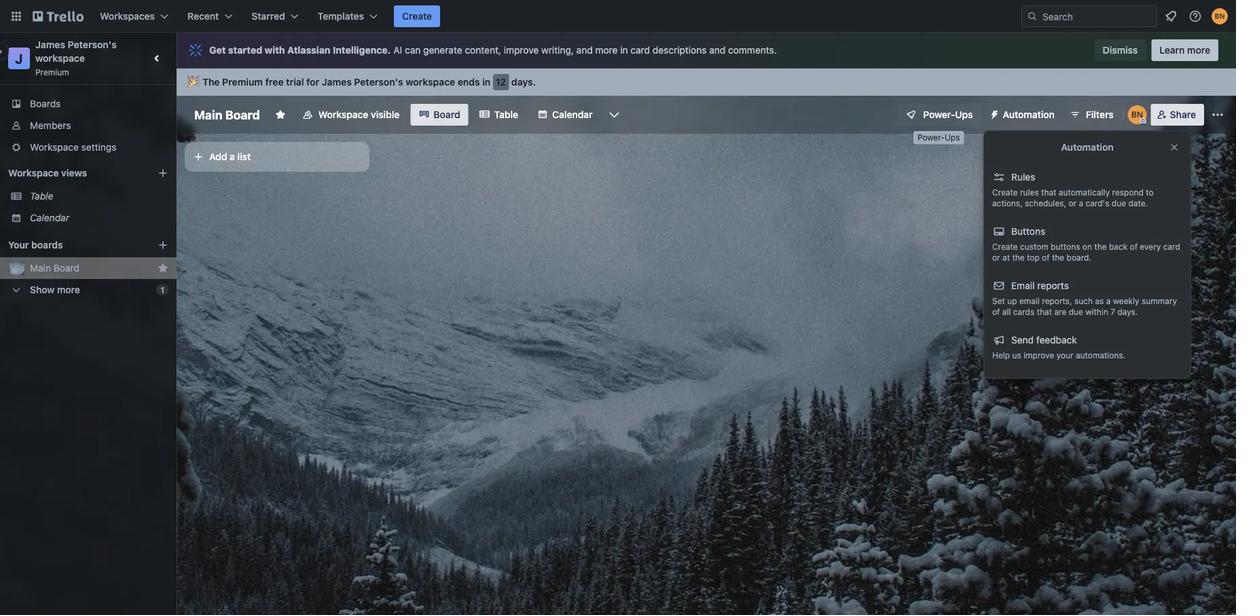 Task type: describe. For each thing, give the bounding box(es) containing it.
workspace settings
[[30, 142, 117, 153]]

1 vertical spatial of
[[1043, 253, 1050, 262]]

send feedback
[[1012, 335, 1078, 346]]

banner containing 🎉
[[177, 69, 1237, 96]]

1 vertical spatial improve
[[1024, 351, 1055, 360]]

search image
[[1028, 11, 1039, 22]]

date.
[[1129, 198, 1149, 208]]

buttons
[[1012, 226, 1046, 237]]

create button
[[394, 5, 441, 27]]

create for create custom buttons on the back of every card or at the top of the board.
[[993, 242, 1019, 251]]

members link
[[0, 115, 177, 137]]

email
[[1012, 280, 1035, 292]]

board link
[[411, 104, 469, 126]]

top
[[1028, 253, 1040, 262]]

automations.
[[1077, 351, 1126, 360]]

within
[[1086, 307, 1109, 317]]

j
[[15, 50, 23, 66]]

rules
[[1021, 188, 1040, 197]]

0 vertical spatial in
[[621, 45, 628, 56]]

ai can generate content, improve writing, and more in card descriptions and comments.
[[394, 45, 777, 56]]

boards
[[30, 98, 61, 109]]

settings
[[81, 142, 117, 153]]

custom
[[1021, 242, 1049, 251]]

with
[[265, 45, 285, 56]]

your
[[8, 240, 29, 251]]

primary element
[[0, 0, 1237, 33]]

respond
[[1113, 188, 1144, 197]]

ben nelson (bennelson96) image inside primary element
[[1213, 8, 1229, 24]]

card inside create custom buttons on the back of every card or at the top of the board.
[[1164, 242, 1181, 251]]

starred
[[252, 11, 285, 22]]

power- inside button
[[924, 109, 956, 120]]

show menu image
[[1212, 108, 1225, 122]]

ai
[[394, 45, 403, 56]]

1
[[161, 285, 164, 295]]

12
[[496, 76, 507, 88]]

1 horizontal spatial calendar link
[[530, 104, 601, 126]]

started
[[228, 45, 263, 56]]

automation inside button
[[1004, 109, 1055, 120]]

trial
[[286, 76, 304, 88]]

generate
[[424, 45, 463, 56]]

0 horizontal spatial card
[[631, 45, 650, 56]]

1 horizontal spatial calendar
[[553, 109, 593, 120]]

0 horizontal spatial calendar link
[[30, 211, 169, 225]]

list
[[238, 151, 251, 162]]

power-ups tooltip
[[914, 131, 965, 144]]

members
[[30, 120, 71, 131]]

rules
[[1012, 172, 1036, 183]]

0 vertical spatial table link
[[471, 104, 527, 126]]

up
[[1008, 296, 1018, 306]]

learn more
[[1160, 45, 1211, 56]]

1 vertical spatial main
[[30, 263, 51, 274]]

comments.
[[729, 45, 777, 56]]

get
[[209, 45, 226, 56]]

Board name text field
[[188, 104, 267, 126]]

power-ups inside tooltip
[[918, 133, 961, 142]]

views
[[61, 168, 87, 179]]

show more
[[30, 284, 80, 296]]

2 horizontal spatial the
[[1095, 242, 1108, 251]]

recent
[[188, 11, 219, 22]]

templates
[[318, 11, 364, 22]]

open information menu image
[[1189, 10, 1203, 23]]

0 horizontal spatial in
[[483, 76, 491, 88]]

automatically
[[1059, 188, 1111, 197]]

atlassian
[[288, 45, 331, 56]]

1 horizontal spatial the
[[1053, 253, 1065, 262]]

boards link
[[0, 93, 177, 115]]

share
[[1171, 109, 1197, 120]]

on
[[1083, 242, 1093, 251]]

0 horizontal spatial main board
[[30, 263, 79, 274]]

due inside the set up email reports, such as a weekly summary of all cards that are due within 7 days.
[[1070, 307, 1084, 317]]

email
[[1020, 296, 1040, 306]]

actions,
[[993, 198, 1023, 208]]

1 vertical spatial calendar
[[30, 212, 69, 224]]

reports
[[1038, 280, 1070, 292]]

ups inside tooltip
[[945, 133, 961, 142]]

create custom buttons on the back of every card or at the top of the board.
[[993, 242, 1181, 262]]

share button
[[1152, 104, 1205, 126]]

learn more link
[[1152, 39, 1219, 61]]

weekly
[[1114, 296, 1140, 306]]

automation button
[[985, 104, 1064, 126]]

0 vertical spatial table
[[495, 109, 519, 120]]

main board link
[[30, 262, 152, 275]]

a inside the set up email reports, such as a weekly summary of all cards that are due within 7 days.
[[1107, 296, 1111, 306]]

filters button
[[1066, 104, 1119, 126]]

show
[[30, 284, 55, 296]]

0 notifications image
[[1164, 8, 1180, 24]]

summary
[[1142, 296, 1178, 306]]

this member is an admin of this board. image
[[1141, 118, 1147, 124]]

buttons
[[1051, 242, 1081, 251]]

0 horizontal spatial the
[[1013, 253, 1025, 262]]

board inside "link"
[[434, 109, 461, 120]]

0 horizontal spatial improve
[[504, 45, 539, 56]]

are
[[1055, 307, 1067, 317]]

your boards
[[8, 240, 63, 251]]

boards
[[31, 240, 63, 251]]

ups inside button
[[956, 109, 974, 120]]

2 and from the left
[[710, 45, 726, 56]]

card's
[[1086, 198, 1110, 208]]

your boards with 2 items element
[[8, 237, 137, 254]]

1 horizontal spatial premium
[[222, 76, 263, 88]]

0 horizontal spatial ben nelson (bennelson96) image
[[1129, 105, 1148, 124]]

a inside button
[[230, 151, 235, 162]]

templates button
[[310, 5, 386, 27]]

or inside the create rules that automatically respond to actions, schedules, or a card's due date.
[[1069, 198, 1077, 208]]

writing,
[[542, 45, 574, 56]]

filters
[[1087, 109, 1114, 120]]

get started with atlassian intelligence.
[[209, 45, 391, 56]]

set up email reports, such as a weekly summary of all cards that are due within 7 days.
[[993, 296, 1178, 317]]

🎉
[[188, 76, 197, 88]]

workspace for workspace settings
[[30, 142, 79, 153]]



Task type: vqa. For each thing, say whether or not it's contained in the screenshot.
🙋 Questions text field
no



Task type: locate. For each thing, give the bounding box(es) containing it.
1 horizontal spatial board
[[225, 107, 260, 122]]

calendar left customize views icon
[[553, 109, 593, 120]]

card left descriptions
[[631, 45, 650, 56]]

0 vertical spatial james
[[35, 39, 65, 50]]

workspace visible button
[[294, 104, 408, 126]]

1 horizontal spatial peterson's
[[354, 76, 404, 88]]

peterson's up visible
[[354, 76, 404, 88]]

the right at
[[1013, 253, 1025, 262]]

j link
[[8, 48, 30, 69]]

main down the at left
[[194, 107, 223, 122]]

help
[[993, 351, 1011, 360]]

1 horizontal spatial due
[[1112, 198, 1127, 208]]

1 horizontal spatial table
[[495, 109, 519, 120]]

workspace right j link
[[35, 53, 85, 64]]

1 horizontal spatial a
[[1080, 198, 1084, 208]]

0 horizontal spatial of
[[993, 307, 1001, 317]]

banner
[[177, 69, 1237, 96]]

0 vertical spatial improve
[[504, 45, 539, 56]]

0 horizontal spatial peterson's
[[68, 39, 117, 50]]

create up actions,
[[993, 188, 1019, 197]]

power-ups inside button
[[924, 109, 974, 120]]

peterson's inside james peterson's workspace premium
[[68, 39, 117, 50]]

james peterson's workspace link
[[35, 39, 119, 64]]

a inside the create rules that automatically respond to actions, schedules, or a card's due date.
[[1080, 198, 1084, 208]]

can
[[405, 45, 421, 56]]

0 vertical spatial main board
[[194, 107, 260, 122]]

board left star or unstar board icon
[[225, 107, 260, 122]]

calendar up boards
[[30, 212, 69, 224]]

automation down filters button
[[1062, 142, 1114, 153]]

workspace inside banner
[[406, 76, 456, 88]]

workspace settings link
[[0, 137, 177, 158]]

automation up rules
[[1004, 109, 1055, 120]]

0 horizontal spatial james
[[35, 39, 65, 50]]

premium right the at left
[[222, 76, 263, 88]]

schedules,
[[1026, 198, 1067, 208]]

ben nelson (bennelson96) image
[[1213, 8, 1229, 24], [1129, 105, 1148, 124]]

create up at
[[993, 242, 1019, 251]]

improve left writing,
[[504, 45, 539, 56]]

1 vertical spatial that
[[1038, 307, 1053, 317]]

for
[[307, 76, 320, 88]]

of right back
[[1131, 242, 1138, 251]]

table link down 12
[[471, 104, 527, 126]]

0 horizontal spatial days.
[[512, 76, 536, 88]]

card
[[631, 45, 650, 56], [1164, 242, 1181, 251]]

such
[[1075, 296, 1094, 306]]

workspace visible
[[319, 109, 400, 120]]

2 vertical spatial a
[[1107, 296, 1111, 306]]

a right as at the right of the page
[[1107, 296, 1111, 306]]

0 horizontal spatial main
[[30, 263, 51, 274]]

1 vertical spatial calendar link
[[30, 211, 169, 225]]

card right every
[[1164, 242, 1181, 251]]

power-ups down power-ups button
[[918, 133, 961, 142]]

2 vertical spatial create
[[993, 242, 1019, 251]]

board.
[[1067, 253, 1092, 262]]

0 horizontal spatial table
[[30, 191, 53, 202]]

create for create
[[402, 11, 432, 22]]

power- up power-ups tooltip
[[924, 109, 956, 120]]

improve down send feedback at the right of the page
[[1024, 351, 1055, 360]]

0 vertical spatial power-ups
[[924, 109, 974, 120]]

in
[[621, 45, 628, 56], [483, 76, 491, 88]]

create for create rules that automatically respond to actions, schedules, or a card's due date.
[[993, 188, 1019, 197]]

that up schedules,
[[1042, 188, 1057, 197]]

to
[[1147, 188, 1154, 197]]

of right 'top'
[[1043, 253, 1050, 262]]

1 vertical spatial in
[[483, 76, 491, 88]]

1 vertical spatial table link
[[30, 190, 169, 203]]

2 horizontal spatial a
[[1107, 296, 1111, 306]]

1 horizontal spatial and
[[710, 45, 726, 56]]

0 horizontal spatial automation
[[1004, 109, 1055, 120]]

visible
[[371, 109, 400, 120]]

create inside the create rules that automatically respond to actions, schedules, or a card's due date.
[[993, 188, 1019, 197]]

feedback
[[1037, 335, 1078, 346]]

0 vertical spatial main
[[194, 107, 223, 122]]

peterson's down back to home "image"
[[68, 39, 117, 50]]

ups down power-ups button
[[945, 133, 961, 142]]

1 vertical spatial ups
[[945, 133, 961, 142]]

and right writing,
[[577, 45, 593, 56]]

0 vertical spatial create
[[402, 11, 432, 22]]

1 vertical spatial table
[[30, 191, 53, 202]]

main
[[194, 107, 223, 122], [30, 263, 51, 274]]

that inside the set up email reports, such as a weekly summary of all cards that are due within 7 days.
[[1038, 307, 1053, 317]]

in down primary element
[[621, 45, 628, 56]]

us
[[1013, 351, 1022, 360]]

7
[[1111, 307, 1116, 317]]

1 vertical spatial power-
[[918, 133, 945, 142]]

james inside james peterson's workspace premium
[[35, 39, 65, 50]]

workspaces
[[100, 11, 155, 22]]

your
[[1057, 351, 1074, 360]]

board inside "text field"
[[225, 107, 260, 122]]

improve
[[504, 45, 539, 56], [1024, 351, 1055, 360]]

1 horizontal spatial of
[[1043, 253, 1050, 262]]

or inside create custom buttons on the back of every card or at the top of the board.
[[993, 253, 1001, 262]]

main board up show more at top left
[[30, 263, 79, 274]]

1 vertical spatial power-ups
[[918, 133, 961, 142]]

1 horizontal spatial in
[[621, 45, 628, 56]]

of left the 'all'
[[993, 307, 1001, 317]]

more right learn
[[1188, 45, 1211, 56]]

0 vertical spatial power-
[[924, 109, 956, 120]]

star or unstar board image
[[275, 109, 286, 120]]

1 horizontal spatial improve
[[1024, 351, 1055, 360]]

due
[[1112, 198, 1127, 208], [1070, 307, 1084, 317]]

premium inside james peterson's workspace premium
[[35, 67, 69, 77]]

Search field
[[1039, 6, 1157, 27]]

power-
[[924, 109, 956, 120], [918, 133, 945, 142]]

atlassian intelligence logo image
[[188, 42, 204, 58]]

that inside the create rules that automatically respond to actions, schedules, or a card's due date.
[[1042, 188, 1057, 197]]

0 horizontal spatial premium
[[35, 67, 69, 77]]

1 horizontal spatial card
[[1164, 242, 1181, 251]]

workspace left the views
[[8, 168, 59, 179]]

add a list
[[209, 151, 251, 162]]

workspace navigation collapse icon image
[[148, 49, 167, 68]]

james right for at the top left of page
[[322, 76, 352, 88]]

sm image
[[985, 104, 1004, 123]]

1 vertical spatial or
[[993, 253, 1001, 262]]

0 vertical spatial card
[[631, 45, 650, 56]]

workspace up board "link"
[[406, 76, 456, 88]]

intelligence.
[[333, 45, 391, 56]]

workspaces button
[[92, 5, 177, 27]]

0 vertical spatial workspace
[[319, 109, 369, 120]]

content,
[[465, 45, 502, 56]]

create a view image
[[158, 168, 169, 179]]

0 vertical spatial ben nelson (bennelson96) image
[[1213, 8, 1229, 24]]

1 vertical spatial main board
[[30, 263, 79, 274]]

1 vertical spatial a
[[1080, 198, 1084, 208]]

2 vertical spatial of
[[993, 307, 1001, 317]]

days. inside the set up email reports, such as a weekly summary of all cards that are due within 7 days.
[[1118, 307, 1139, 317]]

the right on
[[1095, 242, 1108, 251]]

0 horizontal spatial workspace
[[35, 53, 85, 64]]

more inside "link"
[[1188, 45, 1211, 56]]

ups left sm icon
[[956, 109, 974, 120]]

more for show more
[[57, 284, 80, 296]]

0 vertical spatial days.
[[512, 76, 536, 88]]

power-ups button
[[897, 104, 982, 126]]

in left 12
[[483, 76, 491, 88]]

james peterson's workspace premium
[[35, 39, 119, 77]]

workspace inside button
[[319, 109, 369, 120]]

create up can
[[402, 11, 432, 22]]

the
[[203, 76, 220, 88]]

0 vertical spatial due
[[1112, 198, 1127, 208]]

all
[[1003, 307, 1012, 317]]

days.
[[512, 76, 536, 88], [1118, 307, 1139, 317]]

1 and from the left
[[577, 45, 593, 56]]

0 horizontal spatial more
[[57, 284, 80, 296]]

more
[[596, 45, 618, 56], [1188, 45, 1211, 56], [57, 284, 80, 296]]

days. down weekly
[[1118, 307, 1139, 317]]

days. right 12
[[512, 76, 536, 88]]

0 vertical spatial calendar link
[[530, 104, 601, 126]]

board down the ends
[[434, 109, 461, 120]]

1 vertical spatial peterson's
[[354, 76, 404, 88]]

1 vertical spatial due
[[1070, 307, 1084, 317]]

the down 'buttons'
[[1053, 253, 1065, 262]]

1 vertical spatial ben nelson (bennelson96) image
[[1129, 105, 1148, 124]]

create inside create custom buttons on the back of every card or at the top of the board.
[[993, 242, 1019, 251]]

email reports
[[1012, 280, 1070, 292]]

more for learn more
[[1188, 45, 1211, 56]]

or left at
[[993, 253, 1001, 262]]

premium
[[35, 67, 69, 77], [222, 76, 263, 88]]

1 horizontal spatial ben nelson (bennelson96) image
[[1213, 8, 1229, 24]]

2 horizontal spatial of
[[1131, 242, 1138, 251]]

workspace
[[35, 53, 85, 64], [406, 76, 456, 88]]

recent button
[[179, 5, 241, 27]]

1 horizontal spatial main board
[[194, 107, 260, 122]]

0 horizontal spatial and
[[577, 45, 593, 56]]

board
[[225, 107, 260, 122], [434, 109, 461, 120], [54, 263, 79, 274]]

of inside the set up email reports, such as a weekly summary of all cards that are due within 7 days.
[[993, 307, 1001, 317]]

main board down the at left
[[194, 107, 260, 122]]

due down respond
[[1112, 198, 1127, 208]]

due down such at the right top of page
[[1070, 307, 1084, 317]]

and left comments.
[[710, 45, 726, 56]]

calendar link up your boards with 2 items 'element'
[[30, 211, 169, 225]]

main inside "text field"
[[194, 107, 223, 122]]

premium down james peterson's workspace link
[[35, 67, 69, 77]]

ends
[[458, 76, 480, 88]]

1 vertical spatial automation
[[1062, 142, 1114, 153]]

1 horizontal spatial days.
[[1118, 307, 1139, 317]]

ben nelson (bennelson96) image right open information menu image
[[1213, 8, 1229, 24]]

1 horizontal spatial james
[[322, 76, 352, 88]]

workspace views
[[8, 168, 87, 179]]

as
[[1096, 296, 1105, 306]]

more down primary element
[[596, 45, 618, 56]]

1 vertical spatial create
[[993, 188, 1019, 197]]

1 vertical spatial workspace
[[30, 142, 79, 153]]

main board inside "text field"
[[194, 107, 260, 122]]

that
[[1042, 188, 1057, 197], [1038, 307, 1053, 317]]

add board image
[[158, 240, 169, 251]]

that left are
[[1038, 307, 1053, 317]]

descriptions
[[653, 45, 707, 56]]

back to home image
[[33, 5, 84, 27]]

1 horizontal spatial automation
[[1062, 142, 1114, 153]]

and
[[577, 45, 593, 56], [710, 45, 726, 56]]

add a list button
[[185, 142, 370, 172]]

free
[[265, 76, 284, 88]]

0 vertical spatial a
[[230, 151, 235, 162]]

starred icon image
[[158, 263, 169, 274]]

add
[[209, 151, 227, 162]]

0 horizontal spatial table link
[[30, 190, 169, 203]]

2 horizontal spatial more
[[1188, 45, 1211, 56]]

table down workspace views
[[30, 191, 53, 202]]

0 vertical spatial peterson's
[[68, 39, 117, 50]]

close popover image
[[1170, 142, 1181, 153]]

send
[[1012, 335, 1035, 346]]

🎉 the premium free trial for james peterson's workspace ends in 12 days.
[[188, 76, 536, 88]]

1 horizontal spatial table link
[[471, 104, 527, 126]]

0 horizontal spatial a
[[230, 151, 235, 162]]

0 vertical spatial ups
[[956, 109, 974, 120]]

workspace for workspace views
[[8, 168, 59, 179]]

reports,
[[1043, 296, 1073, 306]]

0 horizontal spatial or
[[993, 253, 1001, 262]]

calendar link left customize views icon
[[530, 104, 601, 126]]

a left list
[[230, 151, 235, 162]]

1 vertical spatial days.
[[1118, 307, 1139, 317]]

1 vertical spatial james
[[322, 76, 352, 88]]

0 horizontal spatial due
[[1070, 307, 1084, 317]]

2 horizontal spatial board
[[434, 109, 461, 120]]

0 vertical spatial workspace
[[35, 53, 85, 64]]

power- down power-ups button
[[918, 133, 945, 142]]

or down automatically
[[1069, 198, 1077, 208]]

1 horizontal spatial more
[[596, 45, 618, 56]]

james down back to home "image"
[[35, 39, 65, 50]]

main board
[[194, 107, 260, 122], [30, 263, 79, 274]]

0 vertical spatial that
[[1042, 188, 1057, 197]]

board down your boards with 2 items 'element'
[[54, 263, 79, 274]]

power- inside tooltip
[[918, 133, 945, 142]]

0 vertical spatial of
[[1131, 242, 1138, 251]]

cards
[[1014, 307, 1035, 317]]

0 horizontal spatial board
[[54, 263, 79, 274]]

workspace for workspace visible
[[319, 109, 369, 120]]

workspace inside james peterson's workspace premium
[[35, 53, 85, 64]]

power-ups up power-ups tooltip
[[924, 109, 974, 120]]

more right show
[[57, 284, 80, 296]]

workspace down 🎉 the premium free trial for james peterson's workspace ends in 12 days. on the left of the page
[[319, 109, 369, 120]]

0 vertical spatial calendar
[[553, 109, 593, 120]]

create inside create button
[[402, 11, 432, 22]]

at
[[1003, 253, 1011, 262]]

table link down the views
[[30, 190, 169, 203]]

1 horizontal spatial main
[[194, 107, 223, 122]]

table
[[495, 109, 519, 120], [30, 191, 53, 202]]

1 vertical spatial workspace
[[406, 76, 456, 88]]

table down 12
[[495, 109, 519, 120]]

confetti image
[[188, 76, 197, 88]]

ben nelson (bennelson96) image right the filters
[[1129, 105, 1148, 124]]

back
[[1110, 242, 1128, 251]]

main up show
[[30, 263, 51, 274]]

customize views image
[[608, 108, 622, 122]]

create rules that automatically respond to actions, schedules, or a card's due date.
[[993, 188, 1154, 208]]

dismiss button
[[1095, 39, 1147, 61]]

workspace down the "members"
[[30, 142, 79, 153]]

help us improve your automations.
[[993, 351, 1126, 360]]

1 horizontal spatial workspace
[[406, 76, 456, 88]]

learn
[[1160, 45, 1186, 56]]

1 vertical spatial card
[[1164, 242, 1181, 251]]

or
[[1069, 198, 1077, 208], [993, 253, 1001, 262]]

a down automatically
[[1080, 198, 1084, 208]]

due inside the create rules that automatically respond to actions, schedules, or a card's due date.
[[1112, 198, 1127, 208]]



